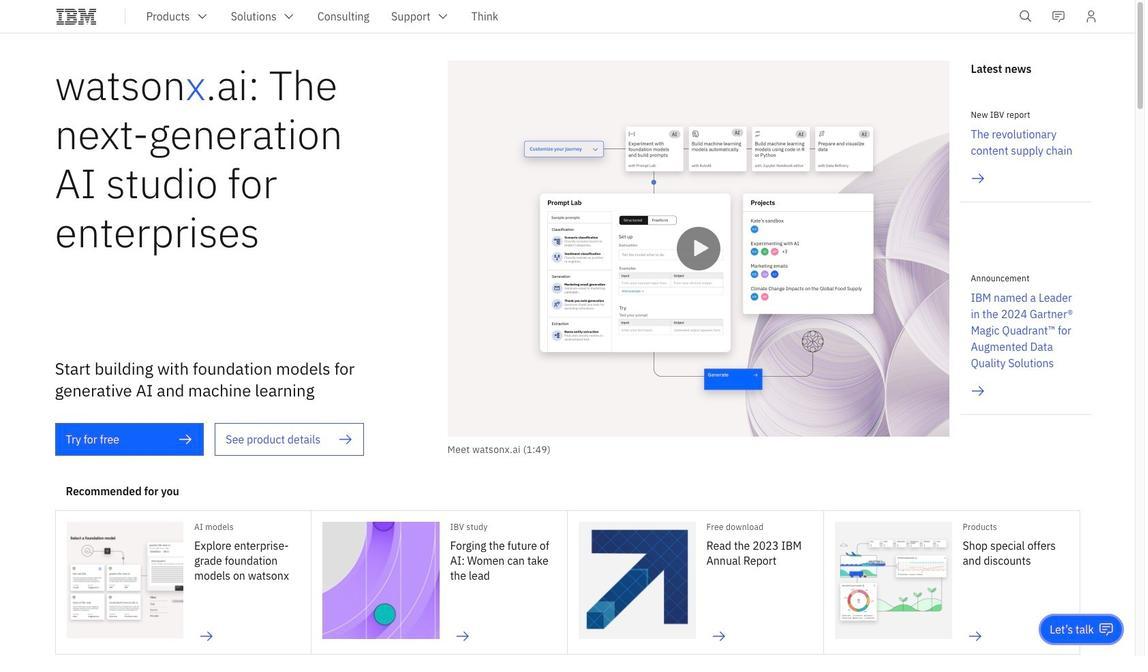 Task type: describe. For each thing, give the bounding box(es) containing it.
let's talk element
[[1050, 623, 1094, 638]]



